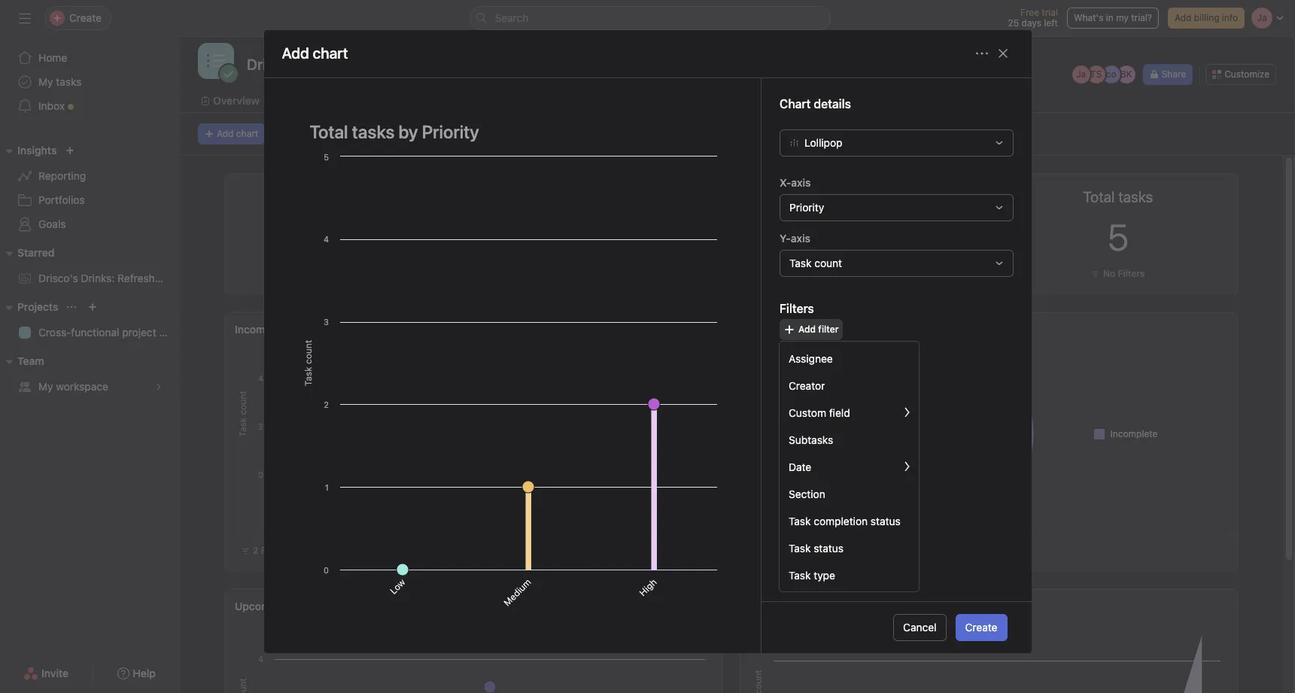 Task type: vqa. For each thing, say whether or not it's contained in the screenshot.
Go back image
no



Task type: describe. For each thing, give the bounding box(es) containing it.
functional
[[71, 326, 119, 339]]

no filters button
[[1087, 266, 1149, 281]]

list image
[[207, 52, 225, 70]]

no
[[1103, 268, 1115, 279]]

add billing info button
[[1168, 8, 1245, 29]]

inbox link
[[8, 94, 171, 118]]

completion for over time
[[776, 600, 832, 613]]

to do
[[416, 481, 441, 505]]

1 filter button for total tasks by completion status
[[750, 540, 804, 561]]

cross-functional project plan link
[[8, 321, 180, 345]]

plan
[[159, 326, 180, 339]]

trial
[[1042, 7, 1058, 18]]

total
[[750, 323, 775, 336]]

left
[[1044, 17, 1058, 29]]

my workspace link
[[8, 375, 171, 399]]

portfolios
[[38, 193, 85, 206]]

1 filter for overdue tasks
[[852, 268, 881, 279]]

cross-
[[38, 326, 71, 339]]

completion status
[[822, 323, 911, 336]]

doing
[[523, 481, 548, 506]]

0
[[849, 216, 871, 258]]

reporting
[[38, 169, 86, 182]]

medium
[[501, 576, 533, 608]]

total tasks
[[1083, 188, 1153, 205]]

add for add chart
[[217, 128, 234, 139]]

untitled section
[[293, 465, 349, 521]]

subtasks link
[[780, 426, 919, 453]]

2 filters
[[253, 545, 288, 556]]

add chart
[[217, 128, 258, 139]]

over time
[[834, 600, 881, 613]]

axis for x-
[[791, 176, 810, 189]]

more actions image
[[976, 48, 988, 60]]

high
[[637, 576, 659, 598]]

section link
[[780, 480, 919, 507]]

overview
[[213, 94, 260, 107]]

add filter button
[[779, 319, 842, 340]]

task for task count
[[789, 256, 811, 269]]

task for task completion status
[[789, 514, 811, 527]]

task type
[[789, 569, 835, 581]]

project
[[122, 326, 156, 339]]

tasks for my
[[56, 75, 82, 88]]

recommendation
[[182, 272, 267, 284]]

my tasks link
[[8, 70, 171, 94]]

25
[[1008, 17, 1019, 29]]

1 filter button for overdue tasks
[[836, 266, 885, 281]]

days
[[1022, 17, 1042, 29]]

4
[[592, 216, 613, 258]]

projects button
[[0, 298, 58, 316]]

task status
[[789, 541, 844, 554]]

my tasks
[[38, 75, 82, 88]]

by section
[[322, 323, 374, 336]]

low
[[387, 576, 407, 596]]

insights
[[17, 144, 57, 157]]

overview link
[[201, 93, 260, 109]]

task for task type
[[789, 569, 811, 581]]

task type link
[[780, 561, 919, 588]]

y-axis
[[779, 232, 810, 244]]

custom
[[789, 406, 826, 419]]

no filters
[[1103, 268, 1145, 279]]

creator
[[789, 379, 825, 392]]

share button
[[1143, 64, 1193, 85]]

portfolios link
[[8, 188, 171, 212]]

task count
[[789, 256, 842, 269]]

invite button
[[14, 660, 78, 687]]

what's
[[1074, 12, 1104, 23]]

incomplete tasks by section
[[235, 323, 374, 336]]

info
[[1222, 12, 1238, 23]]

0 horizontal spatial 1
[[337, 216, 353, 258]]

tasks for total
[[777, 323, 804, 336]]

in
[[1106, 12, 1114, 23]]

teams element
[[0, 348, 180, 402]]

drinks:
[[81, 272, 115, 284]]

billing
[[1194, 12, 1220, 23]]

share
[[1162, 68, 1186, 80]]

2
[[253, 545, 258, 556]]

0 horizontal spatial status
[[814, 541, 844, 554]]

section
[[319, 465, 349, 495]]

task for task completion over time
[[750, 600, 773, 613]]

create
[[965, 621, 998, 634]]

create button
[[955, 614, 1007, 641]]

team button
[[0, 352, 44, 370]]

team
[[17, 354, 44, 367]]

overdue tasks
[[813, 188, 908, 205]]

task completion status
[[789, 514, 901, 527]]

date
[[789, 460, 811, 473]]

1 horizontal spatial filters
[[779, 302, 814, 315]]

free trial 25 days left
[[1008, 7, 1058, 29]]

starred element
[[0, 239, 267, 293]]

5
[[1108, 216, 1129, 258]]



Task type: locate. For each thing, give the bounding box(es) containing it.
cancel button
[[893, 614, 946, 641]]

my inside global element
[[38, 75, 53, 88]]

tasks down home
[[56, 75, 82, 88]]

completion up task status link
[[814, 514, 868, 527]]

0 vertical spatial 1 filter button
[[836, 266, 885, 281]]

2 my from the top
[[38, 380, 53, 393]]

0 horizontal spatial filters
[[261, 545, 288, 556]]

tasks for incomplete
[[293, 323, 320, 336]]

filters right 2
[[261, 545, 288, 556]]

1 filter button
[[836, 266, 885, 281], [750, 540, 804, 561]]

ja
[[1076, 68, 1086, 80]]

filter up task type
[[775, 545, 797, 556]]

filters for total tasks
[[1118, 268, 1145, 279]]

my for my workspace
[[38, 380, 53, 393]]

1 horizontal spatial 1
[[768, 545, 773, 556]]

add inside add chart button
[[217, 128, 234, 139]]

task count button
[[779, 250, 1013, 277]]

priority
[[789, 201, 824, 214]]

search button
[[469, 6, 830, 30]]

starred button
[[0, 244, 54, 262]]

1 filter up task type
[[768, 545, 797, 556]]

1 filter button down 0 button
[[836, 266, 885, 281]]

priority button
[[779, 194, 1013, 221]]

0 horizontal spatial 1 filter button
[[750, 540, 804, 561]]

drisco's drinks: refreshment recommendation
[[38, 272, 267, 284]]

goals link
[[8, 212, 171, 236]]

creator link
[[780, 372, 919, 399]]

tasks left by section
[[293, 323, 320, 336]]

axis for y-
[[790, 232, 810, 244]]

custom field
[[789, 406, 850, 419]]

add inside add billing info button
[[1175, 12, 1192, 23]]

add left the filter
[[798, 323, 815, 335]]

task for task status
[[789, 541, 811, 554]]

insights element
[[0, 137, 180, 239]]

1 my from the top
[[38, 75, 53, 88]]

None text field
[[243, 50, 353, 78]]

hide sidebar image
[[19, 12, 31, 24]]

1 vertical spatial add
[[217, 128, 234, 139]]

1 filter
[[852, 268, 881, 279], [768, 545, 797, 556]]

global element
[[0, 37, 180, 127]]

filters for incomplete tasks by section
[[261, 545, 288, 556]]

files link
[[792, 93, 827, 109]]

2 horizontal spatial 1
[[852, 268, 856, 279]]

1 filter for total tasks by completion status
[[768, 545, 797, 556]]

add left chart at top
[[217, 128, 234, 139]]

filter
[[818, 323, 838, 335]]

filter for overdue tasks
[[859, 268, 881, 279]]

status up type
[[814, 541, 844, 554]]

task completion over time
[[750, 600, 881, 613]]

filters right no
[[1118, 268, 1145, 279]]

y-
[[779, 232, 790, 244]]

projects
[[17, 300, 58, 313]]

do
[[425, 481, 441, 497]]

add inside add filter dropdown button
[[798, 323, 815, 335]]

x-
[[779, 176, 791, 189]]

1 for overdue tasks
[[852, 268, 856, 279]]

co
[[1106, 68, 1116, 80]]

x-axis
[[779, 176, 810, 189]]

1 horizontal spatial filter
[[859, 268, 881, 279]]

to
[[416, 490, 431, 505]]

ts
[[1090, 68, 1102, 80]]

my
[[38, 75, 53, 88], [38, 380, 53, 393]]

1 axis from the top
[[791, 176, 810, 189]]

1 vertical spatial axis
[[790, 232, 810, 244]]

1 vertical spatial status
[[814, 541, 844, 554]]

what's in my trial?
[[1074, 12, 1152, 23]]

assignee
[[789, 352, 833, 365]]

2 filters button
[[234, 540, 295, 561]]

add left billing
[[1175, 12, 1192, 23]]

total tasks by completion status
[[750, 323, 911, 336]]

cross-functional project plan
[[38, 326, 180, 339]]

2 horizontal spatial filters
[[1118, 268, 1145, 279]]

home
[[38, 51, 67, 64]]

task inside dropdown button
[[789, 256, 811, 269]]

search list box
[[469, 6, 830, 30]]

done
[[632, 481, 656, 505]]

1 for total tasks by completion status
[[768, 545, 773, 556]]

completion for status
[[814, 514, 868, 527]]

add filter
[[798, 323, 838, 335]]

1 horizontal spatial 1 filter
[[852, 268, 881, 279]]

invite
[[41, 667, 69, 680]]

my for my tasks
[[38, 75, 53, 88]]

completion
[[814, 514, 868, 527], [776, 600, 832, 613]]

date link
[[780, 453, 919, 480]]

reporting link
[[8, 164, 171, 188]]

task
[[789, 256, 811, 269], [789, 514, 811, 527], [789, 541, 811, 554], [789, 569, 811, 581], [750, 600, 773, 613]]

4 button
[[592, 216, 613, 258]]

my workspace
[[38, 380, 108, 393]]

cancel
[[903, 621, 937, 634]]

tasks right upcoming
[[288, 600, 315, 613]]

0 vertical spatial status
[[871, 514, 901, 527]]

filters up add filter dropdown button
[[779, 302, 814, 315]]

1 vertical spatial 1 filter
[[768, 545, 797, 556]]

add
[[1175, 12, 1192, 23], [217, 128, 234, 139], [798, 323, 815, 335]]

1 horizontal spatial incomplete
[[1110, 428, 1158, 439]]

1 vertical spatial completion
[[776, 600, 832, 613]]

0 vertical spatial filter
[[859, 268, 881, 279]]

2 vertical spatial filters
[[261, 545, 288, 556]]

filter for total tasks by completion status
[[775, 545, 797, 556]]

insights button
[[0, 141, 57, 160]]

projects element
[[0, 293, 180, 348]]

0 vertical spatial filters
[[1118, 268, 1145, 279]]

0 horizontal spatial filter
[[775, 545, 797, 556]]

0 vertical spatial 1 filter
[[852, 268, 881, 279]]

my down team
[[38, 380, 53, 393]]

2 vertical spatial add
[[798, 323, 815, 335]]

upcoming
[[235, 600, 286, 613]]

drisco's drinks: refreshment recommendation link
[[8, 266, 267, 290]]

my
[[1116, 12, 1129, 23]]

trial?
[[1131, 12, 1152, 23]]

0 vertical spatial incomplete
[[235, 323, 290, 336]]

tasks left by
[[777, 323, 804, 336]]

0 vertical spatial axis
[[791, 176, 810, 189]]

lollipop
[[804, 136, 842, 149]]

tasks for upcoming
[[288, 600, 315, 613]]

5 button
[[1108, 216, 1129, 258]]

incomplete for incomplete tasks by section
[[235, 323, 290, 336]]

filter
[[859, 268, 881, 279], [775, 545, 797, 556]]

status up task status link
[[871, 514, 901, 527]]

1 filter button up task type
[[750, 540, 804, 561]]

home link
[[8, 46, 171, 70]]

0 horizontal spatial incomplete
[[235, 323, 290, 336]]

field
[[829, 406, 850, 419]]

tasks inside global element
[[56, 75, 82, 88]]

0 horizontal spatial add
[[217, 128, 234, 139]]

2 vertical spatial 1
[[768, 545, 773, 556]]

starred
[[17, 246, 54, 259]]

1 vertical spatial filter
[[775, 545, 797, 556]]

incomplete for incomplete
[[1110, 428, 1158, 439]]

my inside "link"
[[38, 380, 53, 393]]

untitled
[[293, 489, 325, 521]]

completion down task type
[[776, 600, 832, 613]]

1 horizontal spatial add
[[798, 323, 815, 335]]

1 vertical spatial incomplete
[[1110, 428, 1158, 439]]

workspace
[[56, 380, 108, 393]]

1 horizontal spatial status
[[871, 514, 901, 527]]

axis up priority on the right top of the page
[[791, 176, 810, 189]]

by assignee
[[318, 600, 377, 613]]

task status link
[[780, 534, 919, 561]]

axis up task count
[[790, 232, 810, 244]]

section
[[789, 487, 825, 500]]

1 button
[[337, 216, 353, 258]]

1 filter down 0
[[852, 268, 881, 279]]

close image
[[997, 48, 1009, 60]]

0 button
[[849, 216, 871, 258]]

0 vertical spatial my
[[38, 75, 53, 88]]

2 axis from the top
[[790, 232, 810, 244]]

0 horizontal spatial 1 filter
[[768, 545, 797, 556]]

messages link
[[712, 93, 774, 109]]

lollipop button
[[779, 129, 1013, 156]]

1 vertical spatial my
[[38, 380, 53, 393]]

1 vertical spatial filters
[[779, 302, 814, 315]]

files
[[804, 94, 827, 107]]

1 vertical spatial 1
[[852, 268, 856, 279]]

add for add filter
[[798, 323, 815, 335]]

0 vertical spatial add
[[1175, 12, 1192, 23]]

search
[[495, 11, 529, 24]]

status
[[871, 514, 901, 527], [814, 541, 844, 554]]

1 vertical spatial 1 filter button
[[750, 540, 804, 561]]

free
[[1020, 7, 1039, 18]]

custom field link
[[780, 399, 919, 426]]

filter down 0
[[859, 268, 881, 279]]

inbox
[[38, 99, 65, 112]]

2 horizontal spatial add
[[1175, 12, 1192, 23]]

my up inbox
[[38, 75, 53, 88]]

Total tasks by Priority text field
[[300, 114, 724, 149]]

drisco's
[[38, 272, 78, 284]]

add for add billing info
[[1175, 12, 1192, 23]]

1 horizontal spatial 1 filter button
[[836, 266, 885, 281]]

0 vertical spatial completion
[[814, 514, 868, 527]]

0 vertical spatial 1
[[337, 216, 353, 258]]



